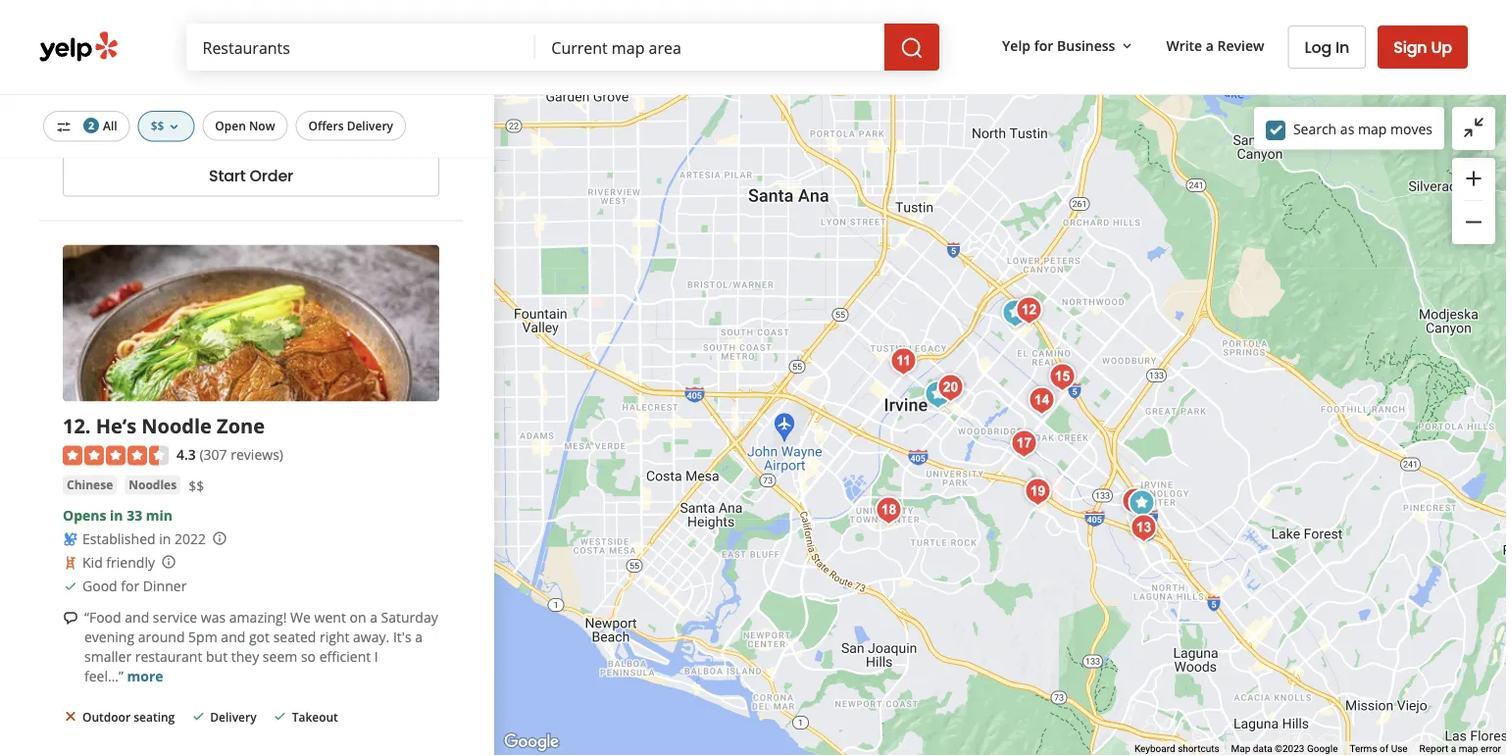 Task type: vqa. For each thing, say whether or not it's contained in the screenshot.
moved
yes



Task type: describe. For each thing, give the bounding box(es) containing it.
i inside "food and service was amazing! we went on a saturday evening around 5pm and got seated right away. it's a smaller restaurant but they seem so efficient i feel…"
[[375, 648, 378, 666]]

1 seating from the top
[[134, 121, 175, 137]]

4.3 star rating image
[[63, 446, 169, 466]]

map for moves
[[1359, 119, 1387, 138]]

0 horizontal spatial been
[[114, 20, 146, 39]]

16 checkmark v2 image for good for dinner
[[63, 579, 78, 594]]

all
[[103, 118, 117, 134]]

kid
[[82, 553, 103, 572]]

16 chevron down v2 image
[[1120, 38, 1135, 54]]

the
[[244, 20, 265, 39]]

"food and service was amazing! we went on a saturday evening around 5pm and got seated right away. it's a smaller restaurant but they seem so efficient i feel…"
[[84, 608, 438, 686]]

restaurant
[[135, 648, 202, 666]]

open
[[215, 118, 246, 134]]

noodles link
[[125, 475, 181, 495]]

for for yelp for business
[[1035, 36, 1054, 55]]

yup dduk irvine image
[[870, 491, 909, 530]]

keyboard shortcuts button
[[1135, 742, 1220, 755]]

fukada image
[[1125, 509, 1164, 548]]

12
[[63, 412, 85, 439]]

16 established in v2 image
[[63, 532, 78, 547]]

16 speech v2 image for "i've
[[63, 22, 78, 38]]

good
[[82, 577, 117, 596]]

a & j restaurant image
[[1043, 358, 1082, 397]]

it's
[[393, 628, 412, 647]]

dave & buster's irvine image
[[1123, 484, 1162, 523]]

use
[[1392, 743, 1408, 755]]

irvine.
[[149, 40, 188, 58]]

noodles button
[[125, 475, 181, 495]]

4.3 (307 reviews)
[[177, 445, 283, 463]]

google
[[1307, 743, 1338, 755]]

away.
[[353, 628, 390, 647]]

zoom out image
[[1463, 210, 1486, 234]]

open now button
[[202, 111, 288, 141]]

2 takeout from the top
[[292, 709, 338, 725]]

keyboard shortcuts
[[1135, 743, 1220, 755]]

of
[[1380, 743, 1389, 755]]

2 outdoor from the top
[[82, 709, 131, 725]]

amazing!
[[229, 608, 287, 627]]

write
[[1167, 36, 1203, 55]]

1 outdoor seating from the top
[[82, 121, 175, 137]]

more link for restaurant
[[127, 667, 163, 686]]

he's noodle zone image
[[1010, 291, 1049, 330]]

1 takeout from the top
[[292, 121, 338, 137]]

start order link
[[63, 153, 439, 196]]

going
[[150, 20, 185, 39]]

established in 2022
[[82, 530, 206, 549]]

search
[[1294, 119, 1337, 138]]

4.3
[[177, 445, 196, 463]]

map
[[1232, 743, 1251, 755]]

he's noodle zone link
[[96, 412, 265, 439]]

16 checkmark v2 image for takeout
[[272, 120, 288, 136]]

siam station image
[[884, 342, 924, 381]]

and inside "i've been going here for the last two years since i moved to irvine. the food and service has always been great. i even recommend this place to all my friends…"
[[252, 40, 277, 58]]

Near text field
[[552, 36, 869, 58]]

this
[[248, 59, 272, 78]]

terms of use link
[[1350, 743, 1408, 755]]

write a review
[[1167, 36, 1265, 55]]

log
[[1305, 36, 1332, 58]]

opens
[[63, 506, 106, 525]]

search image
[[901, 36, 924, 60]]

on
[[350, 608, 366, 627]]

12 . he's noodle zone
[[63, 412, 265, 439]]

start
[[209, 164, 246, 186]]

report a map error
[[1420, 743, 1502, 755]]

since
[[360, 20, 393, 39]]

in
[[1336, 36, 1350, 58]]

service inside "i've been going here for the last two years since i moved to irvine. the food and service has always been great. i even recommend this place to all my friends…"
[[280, 40, 325, 58]]

google image
[[499, 730, 564, 755]]

1 vertical spatial to
[[313, 59, 326, 78]]

the
[[192, 40, 216, 58]]

was
[[201, 608, 226, 627]]

2 vertical spatial and
[[221, 628, 246, 647]]

terms of use
[[1350, 743, 1408, 755]]

offers delivery
[[308, 118, 393, 134]]

moved
[[84, 40, 128, 58]]

efficient
[[319, 648, 371, 666]]

friendly
[[106, 553, 155, 572]]

now
[[249, 118, 275, 134]]

16 kid friendly v2 image
[[63, 555, 78, 571]]

©2023
[[1275, 743, 1305, 755]]

2022
[[175, 530, 206, 549]]

around
[[138, 628, 185, 647]]

business
[[1057, 36, 1116, 55]]

zone
[[217, 412, 265, 439]]

filters group
[[39, 111, 410, 142]]

smaller
[[84, 648, 132, 666]]

they
[[231, 648, 259, 666]]

2 horizontal spatial i
[[396, 20, 400, 39]]

great.
[[84, 59, 121, 78]]

"i've
[[84, 20, 111, 39]]

terms
[[1350, 743, 1378, 755]]

all
[[329, 59, 344, 78]]

chinese link
[[63, 475, 117, 495]]

report
[[1420, 743, 1449, 755]]

in for 33
[[110, 506, 123, 525]]

kingchops irvine image
[[1023, 381, 1062, 420]]

recommend
[[167, 59, 245, 78]]

more for great.
[[148, 79, 185, 97]]

kid friendly
[[82, 553, 155, 572]]

sign up
[[1394, 36, 1453, 58]]

delivery inside button
[[347, 118, 393, 134]]

none field find
[[203, 36, 520, 58]]

none field near
[[552, 36, 869, 58]]

a right report
[[1452, 743, 1457, 755]]

order
[[250, 164, 293, 186]]

16 close v2 image
[[63, 709, 78, 724]]



Task type: locate. For each thing, give the bounding box(es) containing it.
16 checkmark v2 image right 16 chevron down v2 icon
[[191, 120, 206, 136]]

yelp
[[1003, 36, 1031, 55]]

two
[[295, 20, 318, 39]]

0 vertical spatial takeout
[[292, 121, 338, 137]]

the kebab shop image
[[996, 294, 1035, 333]]

chili's image
[[919, 375, 958, 414]]

1 vertical spatial outdoor
[[82, 709, 131, 725]]

chinese
[[67, 477, 113, 493]]

0 vertical spatial i
[[396, 20, 400, 39]]

1 vertical spatial map
[[1459, 743, 1479, 755]]

0 vertical spatial 16 speech v2 image
[[63, 22, 78, 38]]

outdoor seating down feel…"
[[82, 709, 175, 725]]

more link down restaurant
[[127, 667, 163, 686]]

1 horizontal spatial to
[[313, 59, 326, 78]]

in
[[110, 506, 123, 525], [159, 530, 171, 549]]

and up they
[[221, 628, 246, 647]]

16 checkmark v2 image
[[63, 120, 78, 136], [272, 120, 288, 136], [63, 579, 78, 594]]

0 horizontal spatial to
[[132, 40, 145, 58]]

0 vertical spatial seating
[[134, 121, 175, 137]]

1 horizontal spatial and
[[221, 628, 246, 647]]

but
[[206, 648, 228, 666]]

review
[[1218, 36, 1265, 55]]

service up around
[[153, 608, 197, 627]]

0 vertical spatial more link
[[148, 79, 185, 97]]

group
[[1453, 158, 1496, 244]]

1 vertical spatial more
[[127, 667, 163, 686]]

$$ down 4.3
[[188, 476, 204, 495]]

5pm
[[188, 628, 218, 647]]

search as map moves
[[1294, 119, 1433, 138]]

0 horizontal spatial for
[[121, 577, 140, 596]]

irvine grill image
[[1019, 472, 1058, 512]]

got
[[249, 628, 270, 647]]

map for error
[[1459, 743, 1479, 755]]

16 speech v2 image left "i've
[[63, 22, 78, 38]]

$$ left 16 chevron down v2 icon
[[151, 118, 164, 134]]

for up food
[[222, 20, 240, 39]]

to left all
[[313, 59, 326, 78]]

been right always
[[401, 40, 433, 58]]

a right write at top right
[[1206, 36, 1214, 55]]

16 chevron down v2 image
[[166, 119, 182, 135]]

None search field
[[187, 24, 944, 71]]

for for good for dinner
[[121, 577, 140, 596]]

for inside button
[[1035, 36, 1054, 55]]

seating right all
[[134, 121, 175, 137]]

outdoor down friends…"
[[82, 121, 131, 137]]

1 horizontal spatial been
[[401, 40, 433, 58]]

2 horizontal spatial and
[[252, 40, 277, 58]]

a right it's at bottom left
[[415, 628, 423, 647]]

more for restaurant
[[127, 667, 163, 686]]

i left even
[[125, 59, 129, 78]]

more down even
[[148, 79, 185, 97]]

2 seating from the top
[[134, 709, 175, 725]]

1 none field from the left
[[203, 36, 520, 58]]

to up even
[[132, 40, 145, 58]]

a right on
[[370, 608, 378, 627]]

1 vertical spatial 16 speech v2 image
[[63, 611, 78, 626]]

feel…"
[[84, 667, 123, 686]]

1 vertical spatial been
[[401, 40, 433, 58]]

0 horizontal spatial none field
[[203, 36, 520, 58]]

seating
[[134, 121, 175, 137], [134, 709, 175, 725]]

seem
[[263, 648, 297, 666]]

1 horizontal spatial $$
[[188, 476, 204, 495]]

in left "33" at the left bottom
[[110, 506, 123, 525]]

"i've been going here for the last two years since i moved to irvine. the food and service has always been great. i even recommend this place to all my friends…"
[[84, 20, 433, 97]]

offers
[[308, 118, 344, 134]]

here
[[189, 20, 218, 39]]

established
[[82, 530, 156, 549]]

(307
[[200, 445, 227, 463]]

16 checkmark v2 image left offers
[[272, 120, 288, 136]]

1 horizontal spatial map
[[1459, 743, 1479, 755]]

so
[[301, 648, 316, 666]]

up
[[1432, 36, 1453, 58]]

my
[[347, 59, 367, 78]]

16 filter v2 image
[[56, 119, 72, 135]]

and
[[252, 40, 277, 58], [125, 608, 149, 627], [221, 628, 246, 647]]

0 vertical spatial service
[[280, 40, 325, 58]]

1 horizontal spatial i
[[375, 648, 378, 666]]

min
[[146, 506, 173, 525]]

16 speech v2 image left "food
[[63, 611, 78, 626]]

for inside "i've been going here for the last two years since i moved to irvine. the food and service has always been great. i even recommend this place to all my friends…"
[[222, 20, 240, 39]]

keyboard
[[1135, 743, 1176, 755]]

takeout down so
[[292, 709, 338, 725]]

0 vertical spatial to
[[132, 40, 145, 58]]

has
[[328, 40, 351, 58]]

0 horizontal spatial map
[[1359, 119, 1387, 138]]

more link for great.
[[148, 79, 185, 97]]

for right yelp
[[1035, 36, 1054, 55]]

1 vertical spatial outdoor seating
[[82, 709, 175, 725]]

.
[[85, 412, 91, 439]]

opens in 33 min
[[63, 506, 173, 525]]

None field
[[203, 36, 520, 58], [552, 36, 869, 58]]

a
[[1206, 36, 1214, 55], [370, 608, 378, 627], [415, 628, 423, 647], [1452, 743, 1457, 755]]

and up around
[[125, 608, 149, 627]]

map left error
[[1459, 743, 1479, 755]]

in for 2022
[[159, 530, 171, 549]]

yelp for business
[[1003, 36, 1116, 55]]

0 vertical spatial been
[[114, 20, 146, 39]]

been
[[114, 20, 146, 39], [401, 40, 433, 58]]

map data ©2023 google
[[1232, 743, 1338, 755]]

more link down even
[[148, 79, 185, 97]]

more
[[148, 79, 185, 97], [127, 667, 163, 686]]

start order
[[209, 164, 293, 186]]

seated
[[273, 628, 316, 647]]

$$ inside popup button
[[151, 118, 164, 134]]

1 horizontal spatial none field
[[552, 36, 869, 58]]

1 vertical spatial i
[[125, 59, 129, 78]]

outdoor seating
[[82, 121, 175, 137], [82, 709, 175, 725]]

i down away.
[[375, 648, 378, 666]]

zoom in image
[[1463, 167, 1486, 190]]

years
[[322, 20, 356, 39]]

noodle
[[142, 412, 212, 439]]

16 checkmark v2 image
[[191, 120, 206, 136], [191, 709, 206, 724], [272, 709, 288, 724]]

to
[[132, 40, 145, 58], [313, 59, 326, 78]]

0 horizontal spatial in
[[110, 506, 123, 525]]

cucina enoteca irvine image
[[1116, 482, 1155, 521]]

place
[[275, 59, 309, 78]]

16 checkmark v2 image down 16 kid friendly v2 image
[[63, 579, 78, 594]]

1 vertical spatial in
[[159, 530, 171, 549]]

0 vertical spatial map
[[1359, 119, 1387, 138]]

16 speech v2 image for "food
[[63, 611, 78, 626]]

offers delivery button
[[296, 111, 406, 141]]

he's
[[96, 412, 136, 439]]

service
[[280, 40, 325, 58], [153, 608, 197, 627]]

write a review link
[[1159, 28, 1273, 63]]

takeout right now
[[292, 121, 338, 137]]

chinese button
[[63, 475, 117, 495]]

oc fish grill image
[[1005, 424, 1044, 464]]

2
[[88, 119, 94, 132]]

1 horizontal spatial for
[[222, 20, 240, 39]]

saturday
[[381, 608, 438, 627]]

1 horizontal spatial in
[[159, 530, 171, 549]]

more down restaurant
[[127, 667, 163, 686]]

1 vertical spatial $$
[[188, 476, 204, 495]]

and up this
[[252, 40, 277, 58]]

moves
[[1391, 119, 1433, 138]]

error
[[1481, 743, 1502, 755]]

last
[[269, 20, 291, 39]]

0 vertical spatial outdoor seating
[[82, 121, 175, 137]]

collapse map image
[[1463, 116, 1486, 139]]

16 speech v2 image
[[63, 22, 78, 38], [63, 611, 78, 626]]

1 vertical spatial seating
[[134, 709, 175, 725]]

0 horizontal spatial and
[[125, 608, 149, 627]]

urban plates image
[[931, 368, 971, 408]]

outdoor right 16 close v2 icon at the bottom left of page
[[82, 709, 131, 725]]

in down min
[[159, 530, 171, 549]]

33
[[127, 506, 142, 525]]

map region
[[305, 17, 1508, 755]]

0 vertical spatial more
[[148, 79, 185, 97]]

good for dinner
[[82, 577, 187, 596]]

2 16 speech v2 image from the top
[[63, 611, 78, 626]]

i
[[396, 20, 400, 39], [125, 59, 129, 78], [375, 648, 378, 666]]

0 horizontal spatial i
[[125, 59, 129, 78]]

map right as
[[1359, 119, 1387, 138]]

16 checkmark v2 image for outdoor seating
[[63, 120, 78, 136]]

2 vertical spatial i
[[375, 648, 378, 666]]

2 outdoor seating from the top
[[82, 709, 175, 725]]

16 checkmark v2 image down seem
[[272, 709, 288, 724]]

open now
[[215, 118, 275, 134]]

for down friendly
[[121, 577, 140, 596]]

0 vertical spatial and
[[252, 40, 277, 58]]

1 vertical spatial and
[[125, 608, 149, 627]]

2 horizontal spatial for
[[1035, 36, 1054, 55]]

16 checkmark v2 image down but
[[191, 709, 206, 724]]

0 vertical spatial outdoor
[[82, 121, 131, 137]]

been up moved
[[114, 20, 146, 39]]

as
[[1341, 119, 1355, 138]]

Find text field
[[203, 36, 520, 58]]

1 horizontal spatial service
[[280, 40, 325, 58]]

data
[[1253, 743, 1273, 755]]

service down two
[[280, 40, 325, 58]]

noodles
[[129, 477, 177, 493]]

1 vertical spatial service
[[153, 608, 197, 627]]

i right since
[[396, 20, 400, 39]]

sign up link
[[1378, 26, 1468, 69]]

service inside "food and service was amazing! we went on a saturday evening around 5pm and got seated right away. it's a smaller restaurant but they seem so efficient i feel…"
[[153, 608, 197, 627]]

log in link
[[1288, 26, 1367, 69]]

more link
[[148, 79, 185, 97], [127, 667, 163, 686]]

seating down restaurant
[[134, 709, 175, 725]]

info icon image
[[212, 530, 228, 546], [212, 530, 228, 546], [161, 554, 177, 570], [161, 554, 177, 570]]

1 vertical spatial more link
[[127, 667, 163, 686]]

2 none field from the left
[[552, 36, 869, 58]]

1 outdoor from the top
[[82, 121, 131, 137]]

0 vertical spatial $$
[[151, 118, 164, 134]]

0 vertical spatial in
[[110, 506, 123, 525]]

yelp for business button
[[995, 28, 1143, 63]]

we
[[290, 608, 311, 627]]

16 checkmark v2 image left 2
[[63, 120, 78, 136]]

0 horizontal spatial $$
[[151, 118, 164, 134]]

report a map error link
[[1420, 743, 1502, 755]]

1 16 speech v2 image from the top
[[63, 22, 78, 38]]

outdoor seating down friends…"
[[82, 121, 175, 137]]

1 vertical spatial takeout
[[292, 709, 338, 725]]

0 horizontal spatial service
[[153, 608, 197, 627]]

dinner
[[143, 577, 187, 596]]

"food
[[84, 608, 121, 627]]

$$ button
[[138, 111, 195, 142]]



